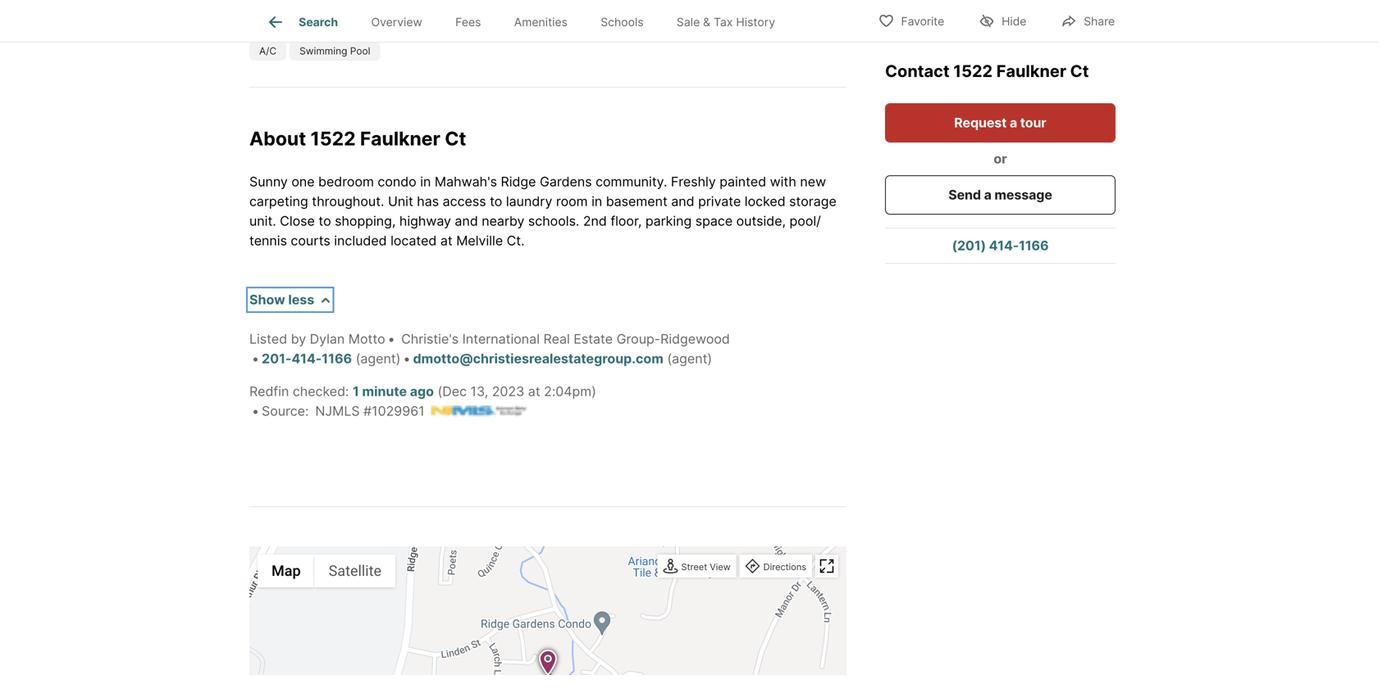 Task type: describe. For each thing, give the bounding box(es) containing it.
message
[[995, 187, 1052, 203]]

ridge
[[501, 174, 536, 190]]

request
[[954, 115, 1007, 131]]

one
[[291, 174, 315, 190]]

with
[[770, 174, 796, 190]]

pool
[[350, 45, 370, 57]]

request a tour
[[954, 115, 1047, 131]]

about
[[249, 127, 306, 150]]

(dec
[[438, 384, 467, 400]]

• down redfin
[[252, 403, 259, 419]]

schools tab
[[584, 2, 660, 42]]

street view button
[[659, 557, 735, 579]]

1522 for contact
[[953, 61, 993, 81]]

access
[[443, 193, 486, 209]]

swimming
[[300, 45, 347, 57]]

directions
[[763, 562, 806, 573]]

pool/
[[790, 213, 821, 229]]

2 ( from the left
[[667, 351, 672, 367]]

1 vertical spatial at
[[528, 384, 540, 400]]

• left 201-
[[252, 351, 259, 367]]

dmotto@christiesrealestategroup.com
[[413, 351, 664, 367]]

1 ( from the left
[[356, 351, 360, 367]]

checked:
[[293, 384, 349, 400]]

international
[[462, 331, 540, 347]]

throughout.
[[312, 193, 384, 209]]

floor,
[[611, 213, 642, 229]]

new
[[800, 174, 826, 190]]

2023
[[492, 384, 524, 400]]

directions button
[[741, 557, 810, 579]]

motto
[[348, 331, 385, 347]]

for sale std image
[[535, 651, 560, 676]]

redfin
[[249, 384, 289, 400]]

#
[[363, 403, 372, 419]]

a for request
[[1010, 115, 1017, 131]]

search
[[299, 15, 338, 29]]

nearby
[[482, 213, 525, 229]]

1166 inside listed by dylan motto • christie's international real estate group-ridgewood • 201-414-1166 ( agent ) • dmotto@christiesrealestategroup.com ( agent )
[[322, 351, 352, 367]]

menu bar containing map
[[258, 555, 395, 588]]

view
[[710, 562, 731, 573]]

1 vertical spatial in
[[592, 193, 602, 209]]

tax
[[714, 15, 733, 29]]

(201)
[[952, 238, 986, 254]]

send a message button
[[885, 176, 1116, 215]]

sale & tax history tab
[[660, 2, 792, 42]]

send a message
[[948, 187, 1052, 203]]

sunny
[[249, 174, 288, 190]]

dmotto@christiesrealestategroup.com link
[[413, 351, 664, 367]]

fees tab
[[439, 2, 498, 42]]

unit
[[388, 193, 413, 209]]

community.
[[596, 174, 667, 190]]

listed
[[249, 331, 287, 347]]

or
[[994, 151, 1007, 167]]

private
[[698, 193, 741, 209]]

estate
[[574, 331, 613, 347]]

faulkner for contact 1522 faulkner ct
[[997, 61, 1066, 81]]

2 agent from the left
[[672, 351, 707, 367]]

a for send
[[984, 187, 992, 203]]

13,
[[470, 384, 488, 400]]

overview
[[371, 15, 422, 29]]

njmls
[[315, 403, 360, 419]]

(201) 414-1166 link
[[885, 229, 1116, 263]]

0 vertical spatial to
[[490, 193, 502, 209]]

outside,
[[736, 213, 786, 229]]

condo
[[378, 174, 417, 190]]

locked
[[745, 193, 786, 209]]

• right motto
[[388, 331, 395, 347]]

amenities tab
[[498, 2, 584, 42]]

contact 1522 faulkner ct
[[885, 61, 1089, 81]]

by
[[291, 331, 306, 347]]

space
[[695, 213, 733, 229]]

freshly
[[671, 174, 716, 190]]

2:04pm)
[[544, 384, 596, 400]]

send
[[948, 187, 981, 203]]

street view
[[681, 562, 731, 573]]

basement
[[606, 193, 668, 209]]

history
[[736, 15, 775, 29]]

tennis
[[249, 233, 287, 249]]

• down christie's
[[403, 351, 411, 367]]

sunny one bedroom condo in mahwah's ridge gardens community. freshly painted with new carpeting throughout. unit has access to laundry room in basement and private locked storage unit. close to shopping, highway and nearby schools. 2nd floor, parking space outside, pool/ tennis courts included located at melville ct.
[[249, 174, 837, 249]]

street
[[681, 562, 707, 573]]

share button
[[1047, 4, 1129, 37]]

ridgewood
[[660, 331, 730, 347]]

room
[[556, 193, 588, 209]]

ct.
[[507, 233, 525, 249]]

schools.
[[528, 213, 579, 229]]

share
[[1084, 14, 1115, 28]]

map
[[272, 563, 301, 580]]

1 ) from the left
[[396, 351, 401, 367]]



Task type: locate. For each thing, give the bounding box(es) containing it.
request a tour button
[[885, 103, 1116, 143]]

map button
[[258, 555, 315, 588]]

&
[[703, 15, 711, 29]]

) up minute
[[396, 351, 401, 367]]

hide button
[[965, 4, 1040, 37]]

1 horizontal spatial a
[[1010, 115, 1017, 131]]

tab list
[[249, 0, 805, 42]]

1 horizontal spatial 414-
[[989, 238, 1019, 254]]

1 vertical spatial a
[[984, 187, 992, 203]]

1 vertical spatial to
[[319, 213, 331, 229]]

0 horizontal spatial a
[[984, 187, 992, 203]]

0 horizontal spatial in
[[420, 174, 431, 190]]

group-
[[617, 331, 660, 347]]

to
[[490, 193, 502, 209], [319, 213, 331, 229]]

414- down 'by'
[[292, 351, 322, 367]]

2nd
[[583, 213, 607, 229]]

amenities
[[514, 15, 568, 29]]

1 horizontal spatial (
[[667, 351, 672, 367]]

0 vertical spatial a
[[1010, 115, 1017, 131]]

414- inside button
[[989, 238, 1019, 254]]

satellite button
[[315, 555, 395, 588]]

( down motto
[[356, 351, 360, 367]]

1522 up request
[[953, 61, 993, 81]]

1 horizontal spatial agent
[[672, 351, 707, 367]]

christie's
[[401, 331, 459, 347]]

1 horizontal spatial 1522
[[953, 61, 993, 81]]

and down access
[[455, 213, 478, 229]]

• source: njmls # 1029961
[[252, 403, 425, 419]]

414- inside listed by dylan motto • christie's international real estate group-ridgewood • 201-414-1166 ( agent ) • dmotto@christiesrealestategroup.com ( agent )
[[292, 351, 322, 367]]

0 vertical spatial in
[[420, 174, 431, 190]]

a left tour
[[1010, 115, 1017, 131]]

2 ) from the left
[[707, 351, 712, 367]]

1029961
[[372, 403, 425, 419]]

has
[[417, 193, 439, 209]]

a
[[1010, 115, 1017, 131], [984, 187, 992, 203]]

a/c
[[259, 45, 277, 57]]

0 vertical spatial 414-
[[989, 238, 1019, 254]]

1166 down message
[[1019, 238, 1049, 254]]

1166 down dylan
[[322, 351, 352, 367]]

0 horizontal spatial 1166
[[322, 351, 352, 367]]

at right 2023
[[528, 384, 540, 400]]

included
[[334, 233, 387, 249]]

0 vertical spatial faulkner
[[997, 61, 1066, 81]]

0 horizontal spatial and
[[455, 213, 478, 229]]

hide
[[1002, 14, 1026, 28]]

1 horizontal spatial 1166
[[1019, 238, 1049, 254]]

about 1522 faulkner ct
[[249, 127, 466, 150]]

favorite button
[[864, 4, 958, 37]]

0 vertical spatial 1166
[[1019, 238, 1049, 254]]

tour
[[1020, 115, 1047, 131]]

1522
[[953, 61, 993, 81], [310, 127, 356, 150]]

1 horizontal spatial )
[[707, 351, 712, 367]]

(201) 414-1166
[[952, 238, 1049, 254]]

minute
[[362, 384, 407, 400]]

painted
[[720, 174, 766, 190]]

( down ridgewood
[[667, 351, 672, 367]]

1 minute ago link
[[353, 384, 434, 400], [353, 384, 434, 400]]

0 vertical spatial 1522
[[953, 61, 993, 81]]

close
[[280, 213, 315, 229]]

1 agent from the left
[[360, 351, 396, 367]]

show less button
[[249, 290, 331, 310]]

1 horizontal spatial at
[[528, 384, 540, 400]]

shopping,
[[335, 213, 396, 229]]

laundry
[[506, 193, 552, 209]]

located
[[391, 233, 437, 249]]

sale
[[677, 15, 700, 29]]

1 vertical spatial faulkner
[[360, 127, 440, 150]]

0 horizontal spatial (
[[356, 351, 360, 367]]

1522 up the bedroom
[[310, 127, 356, 150]]

0 horizontal spatial to
[[319, 213, 331, 229]]

0 horizontal spatial faulkner
[[360, 127, 440, 150]]

0 horizontal spatial at
[[440, 233, 453, 249]]

tab list containing search
[[249, 0, 805, 42]]

ct up "mahwah's"
[[445, 127, 466, 150]]

and
[[671, 193, 694, 209], [455, 213, 478, 229]]

414- right (201)
[[989, 238, 1019, 254]]

1 horizontal spatial ct
[[1070, 61, 1089, 81]]

map region
[[155, 545, 995, 676]]

courts
[[291, 233, 330, 249]]

ct for contact 1522 faulkner ct
[[1070, 61, 1089, 81]]

faulkner up tour
[[997, 61, 1066, 81]]

to up nearby
[[490, 193, 502, 209]]

a right send
[[984, 187, 992, 203]]

faulkner
[[997, 61, 1066, 81], [360, 127, 440, 150]]

ago
[[410, 384, 434, 400]]

agent
[[360, 351, 396, 367], [672, 351, 707, 367]]

parking
[[646, 213, 692, 229]]

1166
[[1019, 238, 1049, 254], [322, 351, 352, 367]]

faulkner up condo at the top
[[360, 127, 440, 150]]

unit.
[[249, 213, 276, 229]]

show less
[[249, 292, 314, 308]]

mahwah's
[[435, 174, 497, 190]]

agent down ridgewood
[[672, 351, 707, 367]]

0 vertical spatial at
[[440, 233, 453, 249]]

at inside "sunny one bedroom condo in mahwah's ridge gardens community. freshly painted with new carpeting throughout. unit has access to laundry room in basement and private locked storage unit. close to shopping, highway and nearby schools. 2nd floor, parking space outside, pool/ tennis courts included located at melville ct."
[[440, 233, 453, 249]]

at
[[440, 233, 453, 249], [528, 384, 540, 400]]

storage
[[789, 193, 837, 209]]

1 vertical spatial ct
[[445, 127, 466, 150]]

1 horizontal spatial and
[[671, 193, 694, 209]]

satellite
[[329, 563, 381, 580]]

gardens
[[540, 174, 592, 190]]

source:
[[262, 403, 309, 419]]

sale & tax history
[[677, 15, 775, 29]]

search link
[[266, 12, 338, 32]]

menu bar
[[258, 555, 395, 588]]

0 vertical spatial ct
[[1070, 61, 1089, 81]]

in up the has
[[420, 174, 431, 190]]

highway
[[399, 213, 451, 229]]

swimming pool
[[300, 45, 370, 57]]

dylan
[[310, 331, 345, 347]]

) down ridgewood
[[707, 351, 712, 367]]

0 horizontal spatial ct
[[445, 127, 466, 150]]

faulkner for about 1522 faulkner ct
[[360, 127, 440, 150]]

listed by dylan motto • christie's international real estate group-ridgewood • 201-414-1166 ( agent ) • dmotto@christiesrealestategroup.com ( agent )
[[249, 331, 730, 367]]

favorite
[[901, 14, 944, 28]]

overview tab
[[355, 2, 439, 42]]

1 vertical spatial 1166
[[322, 351, 352, 367]]

)
[[396, 351, 401, 367], [707, 351, 712, 367]]

1 vertical spatial 414-
[[292, 351, 322, 367]]

1 horizontal spatial in
[[592, 193, 602, 209]]

0 vertical spatial and
[[671, 193, 694, 209]]

1166 inside button
[[1019, 238, 1049, 254]]

and down freshly
[[671, 193, 694, 209]]

to up courts
[[319, 213, 331, 229]]

contact
[[885, 61, 950, 81]]

less
[[288, 292, 314, 308]]

listing provided courtesy of new jersey multiple listing service, inc. (njmls) image
[[431, 406, 527, 417]]

0 horizontal spatial 414-
[[292, 351, 322, 367]]

0 horizontal spatial agent
[[360, 351, 396, 367]]

1522 for about
[[310, 127, 356, 150]]

in up "2nd"
[[592, 193, 602, 209]]

1 vertical spatial and
[[455, 213, 478, 229]]

fees
[[455, 15, 481, 29]]

•
[[388, 331, 395, 347], [252, 351, 259, 367], [403, 351, 411, 367], [252, 403, 259, 419]]

carpeting
[[249, 193, 308, 209]]

at down highway
[[440, 233, 453, 249]]

0 horizontal spatial )
[[396, 351, 401, 367]]

1 horizontal spatial to
[[490, 193, 502, 209]]

redfin checked: 1 minute ago (dec 13, 2023 at 2:04pm)
[[249, 384, 596, 400]]

1 horizontal spatial faulkner
[[997, 61, 1066, 81]]

melville
[[456, 233, 503, 249]]

ct down share button
[[1070, 61, 1089, 81]]

agent down motto
[[360, 351, 396, 367]]

0 horizontal spatial 1522
[[310, 127, 356, 150]]

1 vertical spatial 1522
[[310, 127, 356, 150]]

1
[[353, 384, 359, 400]]

ct for about 1522 faulkner ct
[[445, 127, 466, 150]]



Task type: vqa. For each thing, say whether or not it's contained in the screenshot.
1,300
no



